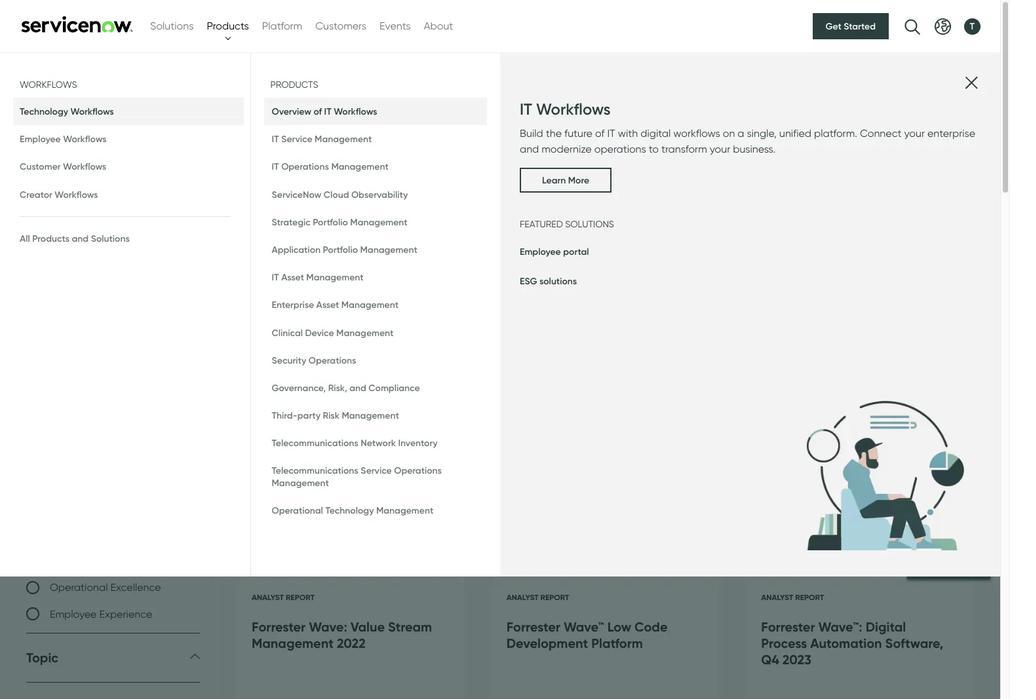 Task type: locate. For each thing, give the bounding box(es) containing it.
build
[[520, 127, 544, 140]]

portfolio down strategic portfolio management
[[323, 244, 358, 256]]

management down observability
[[350, 216, 408, 228]]

2 you from the left
[[666, 172, 692, 191]]

0 vertical spatial service
[[281, 133, 313, 145]]

management for strategic portfolio management
[[350, 216, 408, 228]]

0 vertical spatial portfolio
[[313, 216, 348, 228]]

and
[[520, 143, 539, 156], [72, 233, 89, 244], [350, 382, 367, 394]]

management down it service management link
[[331, 161, 389, 173]]

portal
[[564, 246, 589, 258]]

3 report from the left
[[796, 593, 825, 603]]

experience
[[99, 609, 152, 621]]

management for enterprise asset management
[[342, 299, 399, 311]]

2 analyst from the left
[[507, 593, 539, 603]]

it inside it service management link
[[272, 133, 279, 145]]

report up wave:
[[286, 593, 315, 603]]

employee up customer
[[20, 133, 61, 145]]

3 analyst from the left
[[762, 593, 794, 603]]

it inside it asset management link
[[272, 272, 279, 283]]

1 analyst report from the left
[[252, 593, 315, 603]]

it up build
[[520, 100, 533, 119]]

operations inside 'link'
[[281, 161, 329, 173]]

platform
[[262, 20, 302, 32]]

transform
[[662, 143, 707, 156]]

2022
[[337, 635, 366, 652]]

all products and solutions link
[[13, 225, 244, 252]]

1 horizontal spatial you
[[666, 172, 692, 191]]

featured
[[520, 219, 563, 230]]

it left with
[[608, 127, 616, 140]]

1 report from the left
[[286, 593, 315, 603]]

governance,
[[272, 382, 326, 394]]

strategic portfolio management link
[[264, 208, 487, 236]]

1 horizontal spatial to
[[649, 143, 659, 156]]

forrester up 2023
[[762, 619, 816, 635]]

digital
[[866, 619, 906, 635]]

report for wave™
[[541, 593, 570, 603]]

application portfolio management
[[272, 244, 418, 256]]

strategic
[[272, 216, 311, 228]]

and right risk,
[[350, 382, 367, 394]]

forrester left wave:
[[252, 619, 306, 635]]

1 horizontal spatial your
[[905, 127, 925, 140]]

operational for operational excellence
[[50, 582, 108, 594]]

1 horizontal spatial analyst
[[507, 593, 539, 603]]

you left are
[[92, 172, 118, 191]]

forrester left wave™
[[507, 619, 561, 635]]

service down telecommunications network inventory link
[[361, 465, 392, 477]]

get started link
[[813, 13, 889, 39]]

1 vertical spatial operational
[[50, 582, 108, 594]]

1 horizontal spatial operational
[[272, 505, 323, 517]]

analyst report
[[249, 468, 311, 476]]

1 horizontal spatial analyst report
[[507, 593, 570, 603]]

process
[[762, 635, 807, 652]]

technology workflows
[[20, 106, 114, 117]]

1 horizontal spatial an
[[570, 172, 589, 191]]

2 telecommunications from the top
[[272, 465, 359, 477]]

0 vertical spatial solutions
[[150, 20, 194, 32]]

service for it
[[281, 133, 313, 145]]

telecommunications
[[272, 438, 359, 449], [272, 465, 359, 477]]

of right overview
[[314, 106, 322, 117]]

employee workflows link
[[13, 125, 244, 153]]

1 vertical spatial of
[[595, 127, 605, 140]]

workflows for creator workflows
[[55, 189, 98, 200]]

products left the platform
[[207, 20, 249, 32]]

forrester inside "forrester wave™ low code development platform"
[[507, 619, 561, 635]]

management inside "link"
[[337, 327, 394, 339]]

analyst report up process
[[762, 593, 825, 603]]

2 horizontal spatial report
[[796, 593, 825, 603]]

employee for employee portal
[[520, 246, 561, 258]]

0 vertical spatial and
[[520, 143, 539, 156]]

0 horizontal spatial technology
[[20, 106, 68, 117]]

you right "for"
[[666, 172, 692, 191]]

2 vertical spatial and
[[350, 382, 367, 394]]

2 analyst report from the left
[[507, 593, 570, 603]]

wave™
[[564, 619, 604, 635]]

2 an from the left
[[570, 172, 589, 191]]

your
[[905, 127, 925, 140], [710, 143, 731, 156]]

platform button
[[262, 18, 302, 34]]

workflows for customer workflows
[[63, 161, 106, 173]]

products up overview
[[271, 79, 318, 90]]

3 analyst report from the left
[[762, 593, 825, 603]]

operations down inventory
[[394, 465, 442, 477]]

analyst
[[252, 593, 284, 603], [507, 593, 539, 603], [762, 593, 794, 603]]

enterprise
[[928, 127, 976, 140]]

whether
[[26, 172, 88, 191]]

management inside 'link'
[[331, 161, 389, 173]]

management down the report
[[272, 477, 329, 489]]

1 horizontal spatial and
[[350, 382, 367, 394]]

0 vertical spatial to
[[649, 143, 659, 156]]

cloud
[[324, 189, 349, 200]]

1 vertical spatial portfolio
[[323, 244, 358, 256]]

1 vertical spatial solutions
[[91, 233, 130, 244]]

0 horizontal spatial and
[[72, 233, 89, 244]]

operational technology management
[[272, 505, 434, 517]]

operational for operational technology management
[[272, 505, 323, 517]]

it left the or on the top left of the page
[[272, 161, 279, 173]]

0 horizontal spatial products
[[32, 233, 70, 244]]

code
[[635, 619, 668, 635]]

management up it operations management
[[315, 133, 372, 145]]

1 horizontal spatial report
[[541, 593, 570, 603]]

0 vertical spatial operations
[[281, 161, 329, 173]]

0 horizontal spatial operational
[[50, 582, 108, 594]]

creator workflows
[[20, 189, 98, 200]]

management up enterprise asset management
[[306, 272, 364, 283]]

1 vertical spatial asset
[[316, 299, 339, 311]]

development platform
[[507, 635, 643, 652]]

it operations management link
[[264, 153, 487, 181]]

security operations
[[272, 355, 356, 366]]

2 vertical spatial operations
[[394, 465, 442, 477]]

1 horizontal spatial service
[[361, 465, 392, 477]]

option
[[593, 172, 639, 191]]

operations
[[595, 143, 647, 156]]

it up it service management
[[324, 106, 332, 117]]

it inside build the future of it with digital workflows on a single, unified platform. connect your enterprise and modernize operations to transform your business.
[[608, 127, 616, 140]]

business.
[[733, 143, 776, 156]]

1 horizontal spatial of
[[595, 127, 605, 140]]

1 you from the left
[[92, 172, 118, 191]]

analyst report for wave™:
[[762, 593, 825, 603]]

operations for it
[[281, 161, 329, 173]]

management for clinical device management
[[337, 327, 394, 339]]

workflows inside "link"
[[55, 189, 98, 200]]

0 vertical spatial products
[[207, 20, 249, 32]]

0 vertical spatial asset
[[281, 272, 304, 283]]

clinical device management link
[[264, 319, 487, 347]]

enterprise asset management link
[[264, 291, 487, 319]]

digital
[[641, 127, 671, 140]]

unified
[[780, 127, 812, 140]]

your down on
[[710, 143, 731, 156]]

management for it operations management
[[331, 161, 389, 173]]

report for wave™:
[[796, 593, 825, 603]]

it service management link
[[264, 125, 487, 153]]

management left '2022'
[[252, 635, 334, 652]]

solutions for featured solutions
[[565, 219, 614, 230]]

1 vertical spatial employee
[[520, 246, 561, 258]]

about button
[[424, 18, 453, 34]]

it up enterprise on the left
[[272, 272, 279, 283]]

forrester inside the forrester wave™: digital process automation software, q4 2023
[[762, 619, 816, 635]]

party
[[298, 410, 321, 422]]

solutions inside esg solutions link
[[540, 276, 577, 287]]

2 vertical spatial products
[[32, 233, 70, 244]]

management down "governance, risk, and compliance" link
[[342, 410, 399, 422]]

analyst report
[[252, 593, 315, 603], [507, 593, 570, 603], [762, 593, 825, 603]]

management down enterprise asset management link
[[337, 327, 394, 339]]

of right the future
[[595, 127, 605, 140]]

learn more
[[542, 175, 590, 186]]

asset up clinical device management
[[316, 299, 339, 311]]

analyst
[[249, 468, 281, 476]]

portfolio for application
[[323, 244, 358, 256]]

0 horizontal spatial solutions
[[91, 233, 130, 244]]

learn
[[542, 175, 566, 186]]

we
[[505, 172, 526, 191]]

management for operational technology management
[[376, 505, 434, 517]]

employee portal
[[520, 246, 589, 258]]

0 vertical spatial of
[[314, 106, 322, 117]]

servicenow
[[202, 172, 287, 191], [272, 189, 322, 200]]

0 horizontal spatial forrester
[[252, 619, 306, 635]]

1 horizontal spatial asset
[[316, 299, 339, 311]]

resource center
[[26, 94, 131, 108]]

2 report from the left
[[541, 593, 570, 603]]

and down creator workflows
[[72, 233, 89, 244]]

0 horizontal spatial report
[[286, 593, 315, 603]]

forrester for development platform
[[507, 619, 561, 635]]

1 vertical spatial products
[[271, 79, 318, 90]]

overview of  it workflows
[[272, 106, 377, 117]]

employee for employee experience
[[50, 609, 97, 621]]

employee down operational excellence
[[50, 609, 97, 621]]

2 horizontal spatial analyst
[[762, 593, 794, 603]]

employee experience
[[50, 609, 152, 621]]

customer workflows link
[[13, 153, 244, 181]]

1 horizontal spatial solutions
[[150, 20, 194, 32]]

it asset management link
[[264, 264, 487, 291]]

it
[[520, 100, 533, 119], [324, 106, 332, 117], [608, 127, 616, 140], [272, 133, 279, 145], [272, 161, 279, 173], [272, 272, 279, 283]]

and down build
[[520, 143, 539, 156]]

management down the "strategic portfolio management" link
[[360, 244, 418, 256]]

1 vertical spatial solutions
[[540, 276, 577, 287]]

it workflows
[[520, 100, 611, 119]]

servicenow down center
[[202, 172, 287, 191]]

it for it asset management
[[272, 272, 279, 283]]

service inside telecommunications service operations management
[[361, 465, 392, 477]]

forrester inside forrester wave: value stream management 2022
[[252, 619, 306, 635]]

telecommunications down party
[[272, 438, 359, 449]]

report for wave:
[[286, 593, 315, 603]]

0 horizontal spatial service
[[281, 133, 313, 145]]

analyst report for wave™
[[507, 593, 570, 603]]

products
[[207, 20, 249, 32], [271, 79, 318, 90], [32, 233, 70, 244]]

management down it asset management link
[[342, 299, 399, 311]]

1 horizontal spatial forrester
[[507, 619, 561, 635]]

resource center
[[26, 120, 267, 159]]

1 vertical spatial to
[[183, 172, 198, 191]]

it for it service management
[[272, 133, 279, 145]]

analyst report up wave:
[[252, 593, 315, 603]]

products right all at top left
[[32, 233, 70, 244]]

it inside it operations management 'link'
[[272, 161, 279, 173]]

to right new
[[183, 172, 198, 191]]

1 analyst from the left
[[252, 593, 284, 603]]

0 horizontal spatial analyst report
[[252, 593, 315, 603]]

technology
[[20, 106, 68, 117], [326, 505, 374, 517]]

application portfolio management link
[[264, 236, 487, 264]]

operational inside operational technology management link
[[272, 505, 323, 517]]

management inside forrester wave: value stream management 2022
[[252, 635, 334, 652]]

operations down it service management
[[281, 161, 329, 173]]

technology down telecommunications service operations management
[[326, 505, 374, 517]]

it service management
[[272, 133, 372, 145]]

1 forrester from the left
[[252, 619, 306, 635]]

technology up 'employee workflows'
[[20, 106, 68, 117]]

portfolio down cloud
[[313, 216, 348, 228]]

to inside build the future of it with digital workflows on a single, unified platform. connect your enterprise and modernize operations to transform your business.
[[649, 143, 659, 156]]

0 vertical spatial employee
[[20, 133, 61, 145]]

platform.
[[815, 127, 858, 140]]

servicenow cloud observability link
[[264, 181, 487, 208]]

clinical
[[272, 327, 303, 339]]

solutions up 'portal'
[[565, 219, 614, 230]]

operations down clinical device management
[[309, 355, 356, 366]]

1 horizontal spatial technology
[[326, 505, 374, 517]]

1 telecommunications from the top
[[272, 438, 359, 449]]

portfolio
[[313, 216, 348, 228], [323, 244, 358, 256]]

management for it service management
[[315, 133, 372, 145]]

get started
[[826, 20, 876, 32]]

0 vertical spatial technology
[[20, 106, 68, 117]]

telecommunications service operations management
[[272, 465, 442, 489]]

2 horizontal spatial analyst report
[[762, 593, 825, 603]]

asset up enterprise on the left
[[281, 272, 304, 283]]

1 vertical spatial and
[[72, 233, 89, 244]]

it for it workflows
[[520, 100, 533, 119]]

an right learn
[[570, 172, 589, 191]]

1 vertical spatial telecommunications
[[272, 465, 359, 477]]

solutions for esg solutions
[[540, 276, 577, 287]]

1 vertical spatial your
[[710, 143, 731, 156]]

solutions down the creator workflows "link"
[[91, 233, 130, 244]]

telecommunications down telecommunications network inventory
[[272, 465, 359, 477]]

0 horizontal spatial an
[[309, 172, 328, 191]]

2 forrester from the left
[[507, 619, 561, 635]]

workflows for technology workflows
[[71, 106, 114, 117]]

telecommunications inside telecommunications service operations management
[[272, 465, 359, 477]]

analyst report up wave™
[[507, 593, 570, 603]]

solutions down employee portal link at the top right of the page
[[540, 276, 577, 287]]

1 vertical spatial service
[[361, 465, 392, 477]]

forrester
[[252, 619, 306, 635], [507, 619, 561, 635], [762, 619, 816, 635]]

enterprise asset management
[[272, 299, 399, 311]]

an right the or on the top left of the page
[[309, 172, 328, 191]]

excellence
[[110, 582, 161, 594]]

esg solutions
[[520, 276, 577, 287]]

1 horizontal spatial products
[[207, 20, 249, 32]]

report up wave™
[[541, 593, 570, 603]]

0 horizontal spatial your
[[710, 143, 731, 156]]

0 horizontal spatial asset
[[281, 272, 304, 283]]

2 horizontal spatial and
[[520, 143, 539, 156]]

0 vertical spatial solutions
[[565, 219, 614, 230]]

solutions left products dropdown button
[[150, 20, 194, 32]]

report up the wave™:
[[796, 593, 825, 603]]

1 an from the left
[[309, 172, 328, 191]]

0 vertical spatial operational
[[272, 505, 323, 517]]

0 horizontal spatial you
[[92, 172, 118, 191]]

employee down featured
[[520, 246, 561, 258]]

it down overview
[[272, 133, 279, 145]]

0 horizontal spatial of
[[314, 106, 322, 117]]

2 horizontal spatial products
[[271, 79, 318, 90]]

2 horizontal spatial forrester
[[762, 619, 816, 635]]

operational up the employee experience
[[50, 582, 108, 594]]

to down digital
[[649, 143, 659, 156]]

your right connect
[[905, 127, 925, 140]]

2 vertical spatial employee
[[50, 609, 97, 621]]

service down overview
[[281, 133, 313, 145]]

0 horizontal spatial analyst
[[252, 593, 284, 603]]

management down telecommunications service operations management link
[[376, 505, 434, 517]]

operational excellence
[[50, 582, 161, 594]]

device
[[305, 327, 334, 339]]

0 vertical spatial telecommunications
[[272, 438, 359, 449]]

3 forrester from the left
[[762, 619, 816, 635]]

creator workflows link
[[13, 181, 244, 208]]

1 vertical spatial operations
[[309, 355, 356, 366]]

third-
[[272, 410, 298, 422]]

value
[[351, 619, 385, 635]]

developer,
[[426, 172, 501, 191]]

with
[[618, 127, 638, 140]]

operational down the report
[[272, 505, 323, 517]]

experienced
[[332, 172, 422, 191]]



Task type: describe. For each thing, give the bounding box(es) containing it.
center
[[167, 120, 267, 159]]

center
[[89, 94, 131, 108]]

esg
[[520, 276, 537, 287]]

analyst for forrester wave™: digital process automation software, q4 2023
[[762, 593, 794, 603]]

inventory
[[398, 438, 438, 449]]

telecommunications service operations management link
[[264, 457, 487, 497]]

service for telecommunications
[[361, 465, 392, 477]]

compliance
[[369, 382, 420, 394]]

esg solutions link
[[520, 276, 577, 290]]

analyst for forrester wave™ low code development platform
[[507, 593, 539, 603]]

servicenow image
[[20, 15, 134, 32]]

analyst for forrester wave: value stream management 2022
[[252, 593, 284, 603]]

management inside telecommunications service operations management
[[272, 477, 329, 489]]

enterprise
[[272, 299, 314, 311]]

forrester wave: value stream management 2022
[[252, 619, 432, 652]]

stream
[[388, 619, 432, 635]]

forrester wave™ low code development platform
[[507, 619, 668, 652]]

telecommunications network inventory
[[272, 438, 438, 449]]

clinical device management
[[272, 327, 394, 339]]

q4
[[762, 652, 780, 668]]

management inside 'link'
[[342, 410, 399, 422]]

for
[[643, 172, 662, 191]]

workflows for it workflows
[[537, 100, 611, 119]]

operations inside telecommunications service operations management
[[394, 465, 442, 477]]

and inside build the future of it with digital workflows on a single, unified platform. connect your enterprise and modernize operations to transform your business.
[[520, 143, 539, 156]]

it for it operations management
[[272, 161, 279, 173]]

featured solutions
[[520, 219, 614, 230]]

the
[[546, 127, 562, 140]]

operational technology management link
[[264, 497, 487, 525]]

resource
[[26, 94, 86, 108]]

products button
[[207, 18, 249, 34]]

0 vertical spatial your
[[905, 127, 925, 140]]

observability
[[351, 189, 408, 200]]

2023
[[783, 652, 812, 668]]

results
[[267, 411, 322, 433]]

customers button
[[316, 18, 367, 34]]

new
[[150, 172, 180, 191]]

asset for enterprise
[[316, 299, 339, 311]]

creator
[[20, 189, 52, 200]]

topic
[[26, 650, 58, 666]]

third-party risk management link
[[264, 402, 487, 430]]

technology workflows link
[[13, 98, 244, 125]]

risk
[[323, 410, 340, 422]]

and for governance, risk, and compliance
[[350, 382, 367, 394]]

Search resources field
[[26, 295, 975, 358]]

governance, risk, and compliance link
[[264, 374, 487, 402]]

all products and solutions
[[20, 233, 130, 244]]

strategic portfolio management
[[272, 216, 408, 228]]

whether you are new to servicenow or an experienced developer, we have an option for you
[[26, 172, 692, 191]]

employee workflows
[[20, 133, 107, 145]]

of inside build the future of it with digital workflows on a single, unified platform. connect your enterprise and modernize operations to transform your business.
[[595, 127, 605, 140]]

servicenow up strategic
[[272, 189, 322, 200]]

started
[[844, 20, 876, 32]]

employee for employee workflows
[[20, 133, 61, 145]]

asset for it
[[281, 272, 304, 283]]

automation
[[811, 635, 882, 652]]

forrester for management
[[252, 619, 306, 635]]

overview of  it workflows link
[[264, 98, 487, 125]]

more
[[568, 175, 590, 186]]

workflows for employee workflows
[[63, 133, 107, 145]]

forrester for automation
[[762, 619, 816, 635]]

a
[[738, 127, 745, 140]]

get
[[826, 20, 842, 32]]

it inside overview of  it workflows link
[[324, 106, 332, 117]]

single,
[[747, 127, 777, 140]]

1 vertical spatial technology
[[326, 505, 374, 517]]

forrester wave™: digital process automation software, q4 2023
[[762, 619, 944, 668]]

analyst report for wave:
[[252, 593, 315, 603]]

resource
[[26, 120, 159, 159]]

have
[[530, 172, 566, 191]]

security
[[272, 355, 306, 366]]

0 horizontal spatial to
[[183, 172, 198, 191]]

third-party risk management
[[272, 410, 399, 422]]

wave™:
[[819, 619, 863, 635]]

featured
[[910, 537, 954, 548]]

it operations management
[[272, 161, 389, 173]]

application
[[272, 244, 321, 256]]

231
[[236, 411, 262, 433]]

231 results
[[236, 411, 322, 433]]

are
[[122, 172, 146, 191]]

it asset management
[[272, 272, 364, 283]]

security operations link
[[264, 347, 487, 374]]

telecommunications for telecommunications service operations management
[[272, 465, 359, 477]]

or
[[291, 172, 305, 191]]

events button
[[380, 18, 411, 34]]

connect
[[860, 127, 902, 140]]

overview
[[272, 106, 311, 117]]

risk,
[[328, 382, 347, 394]]

portfolio for strategic
[[313, 216, 348, 228]]

low
[[608, 619, 632, 635]]

management for application portfolio management
[[360, 244, 418, 256]]

servicenow cloud observability
[[272, 189, 408, 200]]

telecommunications for telecommunications network inventory
[[272, 438, 359, 449]]

operations for security
[[309, 355, 356, 366]]

on
[[723, 127, 735, 140]]

future
[[565, 127, 593, 140]]

and for all products and solutions
[[72, 233, 89, 244]]

management for it asset management
[[306, 272, 364, 283]]

solutions button
[[150, 18, 194, 34]]



Task type: vqa. For each thing, say whether or not it's contained in the screenshot.
Hubs
no



